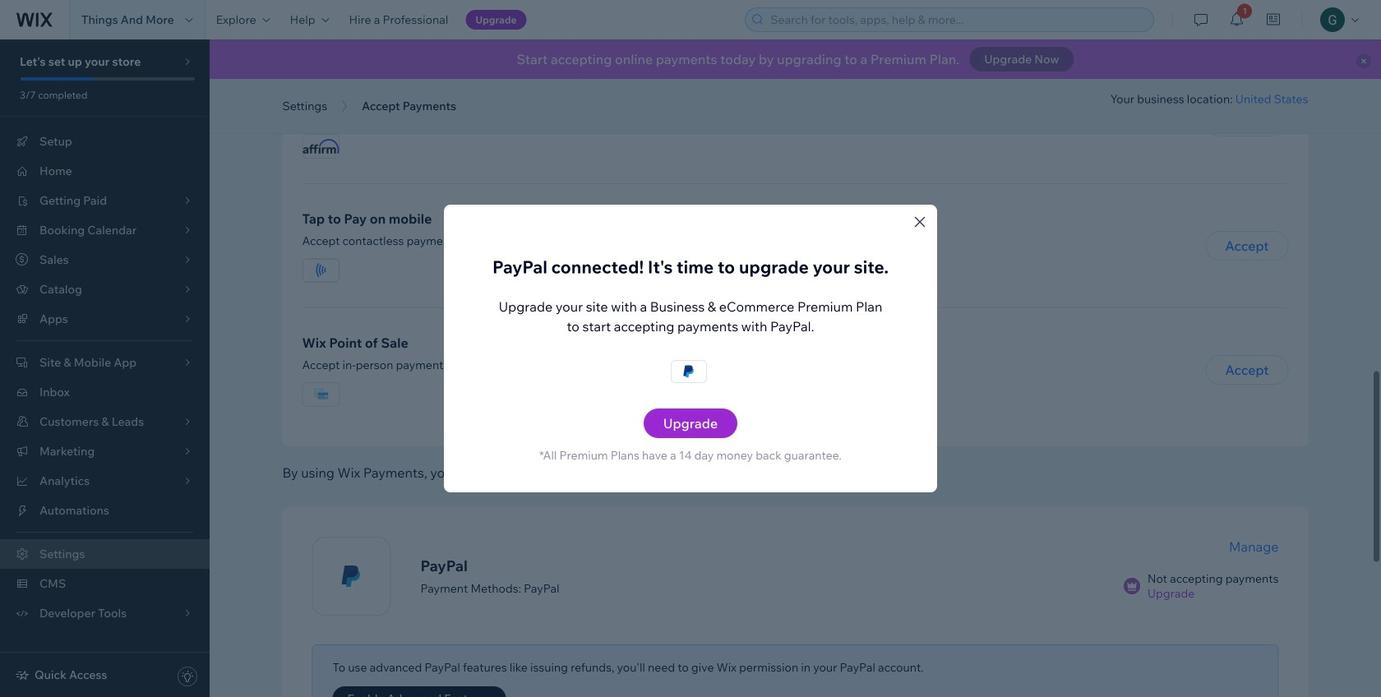 Task type: locate. For each thing, give the bounding box(es) containing it.
tap to pay on mobile image
[[303, 259, 339, 282]]

affirm image
[[303, 139, 339, 154]]

sidebar element
[[0, 39, 210, 697]]

alert
[[210, 39, 1381, 79]]

Search for tools, apps, help & more... field
[[765, 8, 1149, 31]]



Task type: describe. For each thing, give the bounding box(es) containing it.
wix point of sale image
[[309, 383, 333, 406]]

paypal image
[[672, 363, 706, 380]]



